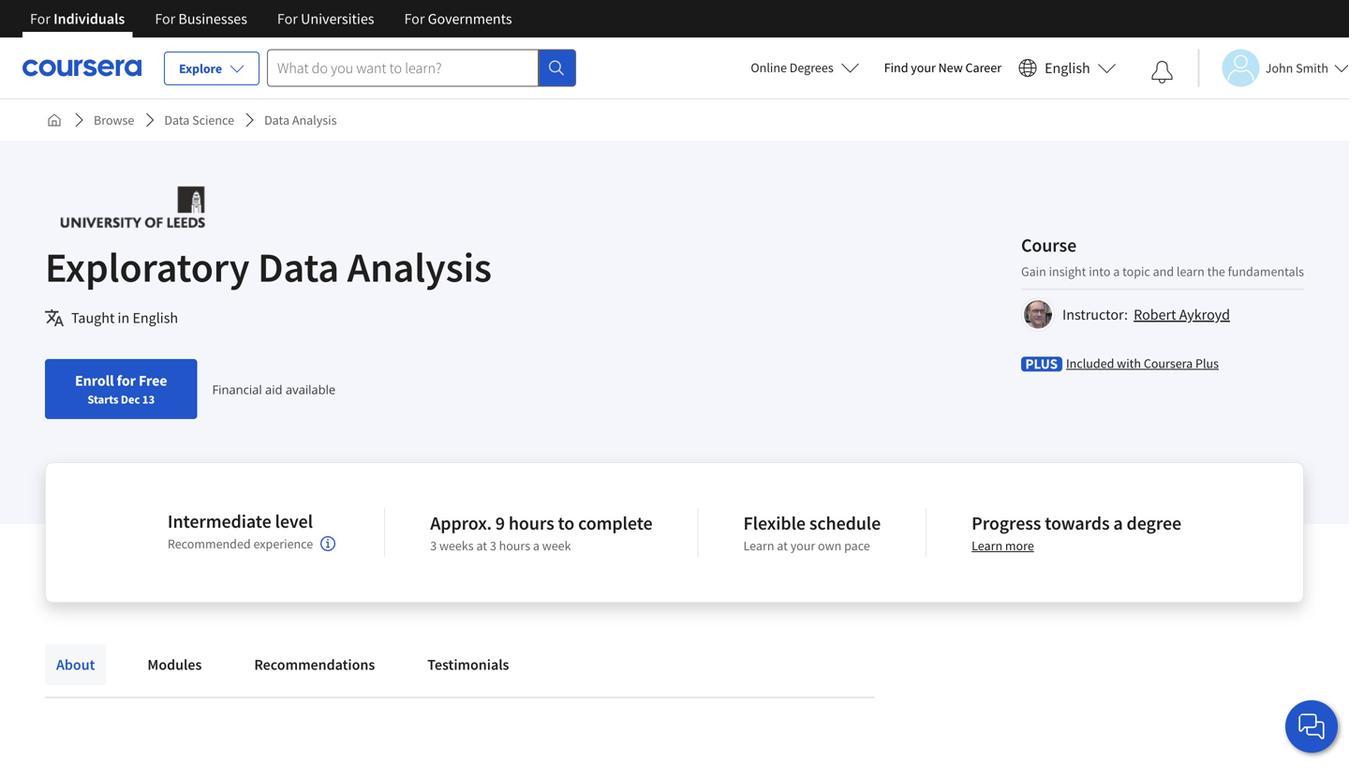 Task type: describe. For each thing, give the bounding box(es) containing it.
learn more link
[[972, 537, 1035, 554]]

browse link
[[86, 103, 142, 137]]

online degrees
[[751, 59, 834, 76]]

data for data science
[[164, 112, 190, 128]]

data science link
[[157, 103, 242, 137]]

home image
[[47, 112, 62, 127]]

individuals
[[54, 9, 125, 28]]

data science
[[164, 112, 234, 128]]

about link
[[45, 644, 106, 685]]

What do you want to learn? text field
[[267, 49, 539, 87]]

exploratory data analysis
[[45, 241, 492, 293]]

included
[[1067, 355, 1115, 372]]

enroll
[[75, 371, 114, 390]]

testimonials link
[[416, 644, 521, 685]]

intermediate level
[[168, 509, 313, 533]]

a inside course gain insight into a topic and learn the fundamentals
[[1114, 263, 1121, 280]]

degrees
[[790, 59, 834, 76]]

learn
[[1177, 263, 1205, 280]]

course
[[1022, 233, 1077, 257]]

john
[[1266, 60, 1294, 76]]

enroll for free starts dec 13
[[75, 371, 167, 407]]

taught in english
[[71, 308, 178, 327]]

information about difficulty level pre-requisites. image
[[321, 536, 336, 551]]

with
[[1118, 355, 1142, 372]]

for for businesses
[[155, 9, 176, 28]]

a inside progress towards a degree learn more
[[1114, 511, 1124, 535]]

own
[[818, 537, 842, 554]]

testimonials
[[428, 655, 509, 674]]

browse
[[94, 112, 134, 128]]

for universities
[[277, 9, 375, 28]]

find your new career link
[[875, 56, 1012, 80]]

online
[[751, 59, 787, 76]]

robert
[[1134, 305, 1177, 324]]

english button
[[1012, 37, 1125, 98]]

included with coursera plus link
[[1067, 354, 1220, 373]]

insight
[[1050, 263, 1087, 280]]

coursera
[[1144, 355, 1194, 372]]

starts
[[88, 392, 119, 407]]

free
[[139, 371, 167, 390]]

taught
[[71, 308, 115, 327]]

9
[[496, 511, 505, 535]]

modules
[[148, 655, 202, 674]]

1 horizontal spatial analysis
[[347, 241, 492, 293]]

instructor: robert aykroyd
[[1063, 305, 1231, 324]]

instructor:
[[1063, 305, 1129, 324]]

approx.
[[430, 511, 492, 535]]

financial aid available
[[212, 381, 336, 398]]

recommended experience
[[168, 535, 313, 552]]

recommendations link
[[243, 644, 386, 685]]

banner navigation
[[15, 0, 527, 37]]

find your new career
[[885, 59, 1002, 76]]

complete
[[578, 511, 653, 535]]

schedule
[[810, 511, 881, 535]]

aykroyd
[[1180, 305, 1231, 324]]

progress
[[972, 511, 1042, 535]]

aid
[[265, 381, 283, 398]]

smith
[[1297, 60, 1329, 76]]

gain
[[1022, 263, 1047, 280]]

online degrees button
[[736, 47, 875, 88]]

recommendations
[[254, 655, 375, 674]]

and
[[1154, 263, 1175, 280]]

for individuals
[[30, 9, 125, 28]]

in
[[118, 308, 130, 327]]

fundamentals
[[1229, 263, 1305, 280]]

more
[[1006, 537, 1035, 554]]

data for data analysis
[[264, 112, 290, 128]]

your inside flexible schedule learn at your own pace
[[791, 537, 816, 554]]

1 vertical spatial hours
[[499, 537, 531, 554]]

chat with us image
[[1297, 712, 1327, 742]]

john smith button
[[1199, 49, 1350, 87]]



Task type: locate. For each thing, give the bounding box(es) containing it.
at right weeks
[[477, 537, 488, 554]]

for left businesses
[[155, 9, 176, 28]]

english inside button
[[1045, 59, 1091, 77]]

None search field
[[267, 49, 577, 87]]

at inside flexible schedule learn at your own pace
[[777, 537, 788, 554]]

to
[[558, 511, 575, 535]]

recommended
[[168, 535, 251, 552]]

businesses
[[179, 9, 247, 28]]

data analysis link
[[257, 103, 344, 137]]

hours
[[509, 511, 555, 535], [499, 537, 531, 554]]

2 at from the left
[[777, 537, 788, 554]]

week
[[543, 537, 571, 554]]

data inside data science link
[[164, 112, 190, 128]]

1 vertical spatial a
[[1114, 511, 1124, 535]]

0 vertical spatial your
[[911, 59, 936, 76]]

plus
[[1196, 355, 1220, 372]]

show notifications image
[[1152, 61, 1174, 83]]

coursera plus image
[[1022, 357, 1063, 372]]

the
[[1208, 263, 1226, 280]]

new
[[939, 59, 963, 76]]

2 learn from the left
[[972, 537, 1003, 554]]

a left degree
[[1114, 511, 1124, 535]]

hours right 9
[[509, 511, 555, 535]]

flexible
[[744, 511, 806, 535]]

1 horizontal spatial english
[[1045, 59, 1091, 77]]

coursera image
[[22, 53, 142, 83]]

1 3 from the left
[[430, 537, 437, 554]]

about
[[56, 655, 95, 674]]

data analysis
[[264, 112, 337, 128]]

2 vertical spatial a
[[533, 537, 540, 554]]

1 horizontal spatial 3
[[490, 537, 497, 554]]

0 horizontal spatial at
[[477, 537, 488, 554]]

at inside approx. 9 hours to complete 3 weeks at 3 hours a week
[[477, 537, 488, 554]]

a inside approx. 9 hours to complete 3 weeks at 3 hours a week
[[533, 537, 540, 554]]

learn down the flexible
[[744, 537, 775, 554]]

robert aykroyd link
[[1134, 305, 1231, 324]]

hours down 9
[[499, 537, 531, 554]]

for governments
[[404, 9, 512, 28]]

intermediate
[[168, 509, 271, 533]]

degree
[[1127, 511, 1182, 535]]

english right in
[[133, 308, 178, 327]]

0 horizontal spatial analysis
[[292, 112, 337, 128]]

for left individuals
[[30, 9, 51, 28]]

universities
[[301, 9, 375, 28]]

0 vertical spatial english
[[1045, 59, 1091, 77]]

approx. 9 hours to complete 3 weeks at 3 hours a week
[[430, 511, 653, 554]]

0 horizontal spatial your
[[791, 537, 816, 554]]

for up the what do you want to learn? "text field"
[[404, 9, 425, 28]]

1 learn from the left
[[744, 537, 775, 554]]

for
[[30, 9, 51, 28], [155, 9, 176, 28], [277, 9, 298, 28], [404, 9, 425, 28]]

data
[[164, 112, 190, 128], [264, 112, 290, 128], [258, 241, 339, 293]]

1 horizontal spatial learn
[[972, 537, 1003, 554]]

topic
[[1123, 263, 1151, 280]]

level
[[275, 509, 313, 533]]

financial
[[212, 381, 262, 398]]

robert aykroyd image
[[1025, 300, 1053, 329]]

3 left weeks
[[430, 537, 437, 554]]

3 down 9
[[490, 537, 497, 554]]

3 for from the left
[[277, 9, 298, 28]]

course gain insight into a topic and learn the fundamentals
[[1022, 233, 1305, 280]]

flexible schedule learn at your own pace
[[744, 511, 881, 554]]

your left own at the right bottom of the page
[[791, 537, 816, 554]]

modules link
[[136, 644, 213, 685]]

1 horizontal spatial at
[[777, 537, 788, 554]]

progress towards a degree learn more
[[972, 511, 1182, 554]]

english
[[1045, 59, 1091, 77], [133, 308, 178, 327]]

for for governments
[[404, 9, 425, 28]]

your right find
[[911, 59, 936, 76]]

0 vertical spatial analysis
[[292, 112, 337, 128]]

0 horizontal spatial learn
[[744, 537, 775, 554]]

learn
[[744, 537, 775, 554], [972, 537, 1003, 554]]

3
[[430, 537, 437, 554], [490, 537, 497, 554]]

experience
[[254, 535, 313, 552]]

governments
[[428, 9, 512, 28]]

2 3 from the left
[[490, 537, 497, 554]]

for businesses
[[155, 9, 247, 28]]

learn inside progress towards a degree learn more
[[972, 537, 1003, 554]]

for for individuals
[[30, 9, 51, 28]]

for left "universities"
[[277, 9, 298, 28]]

towards
[[1045, 511, 1110, 535]]

dec
[[121, 392, 140, 407]]

a right into
[[1114, 263, 1121, 280]]

learn inside flexible schedule learn at your own pace
[[744, 537, 775, 554]]

english right career
[[1045, 59, 1091, 77]]

exploratory
[[45, 241, 250, 293]]

0 horizontal spatial 3
[[430, 537, 437, 554]]

financial aid available button
[[212, 381, 336, 398]]

a left week
[[533, 537, 540, 554]]

included with coursera plus
[[1067, 355, 1220, 372]]

science
[[192, 112, 234, 128]]

weeks
[[440, 537, 474, 554]]

1 vertical spatial your
[[791, 537, 816, 554]]

your
[[911, 59, 936, 76], [791, 537, 816, 554]]

analysis
[[292, 112, 337, 128], [347, 241, 492, 293]]

1 vertical spatial english
[[133, 308, 178, 327]]

1 at from the left
[[477, 537, 488, 554]]

4 for from the left
[[404, 9, 425, 28]]

explore
[[179, 60, 222, 77]]

0 horizontal spatial english
[[133, 308, 178, 327]]

for
[[117, 371, 136, 390]]

1 horizontal spatial your
[[911, 59, 936, 76]]

learn down the progress
[[972, 537, 1003, 554]]

into
[[1089, 263, 1111, 280]]

1 vertical spatial analysis
[[347, 241, 492, 293]]

explore button
[[164, 52, 260, 85]]

1 for from the left
[[30, 9, 51, 28]]

13
[[142, 392, 155, 407]]

at
[[477, 537, 488, 554], [777, 537, 788, 554]]

university of leeds image
[[45, 186, 221, 228]]

pace
[[845, 537, 871, 554]]

find
[[885, 59, 909, 76]]

at down the flexible
[[777, 537, 788, 554]]

for for universities
[[277, 9, 298, 28]]

career
[[966, 59, 1002, 76]]

john smith
[[1266, 60, 1329, 76]]

available
[[286, 381, 336, 398]]

0 vertical spatial a
[[1114, 263, 1121, 280]]

2 for from the left
[[155, 9, 176, 28]]

0 vertical spatial hours
[[509, 511, 555, 535]]

data inside data analysis link
[[264, 112, 290, 128]]



Task type: vqa. For each thing, say whether or not it's contained in the screenshot.
20 to the middle
no



